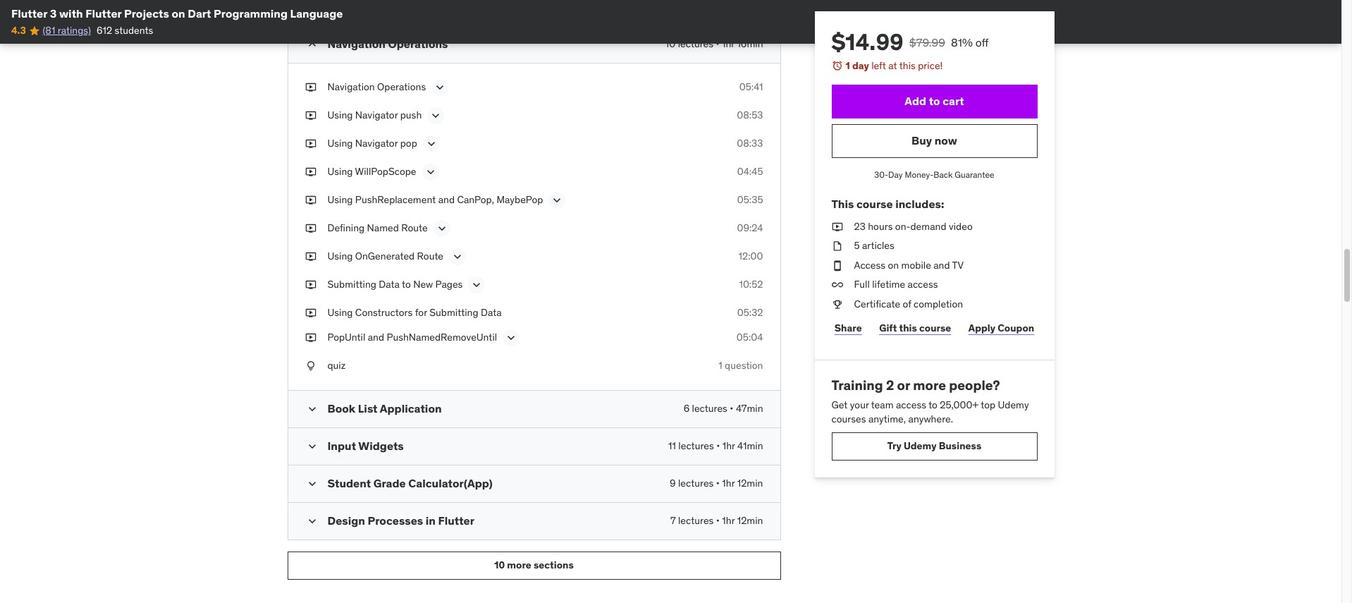 Task type: vqa. For each thing, say whether or not it's contained in the screenshot.
Apply Coupon button
yes



Task type: locate. For each thing, give the bounding box(es) containing it.
lectures right 7 on the bottom
[[679, 514, 714, 527]]

application
[[380, 401, 442, 415]]

05:32
[[738, 306, 764, 319]]

xsmall image for navigation operations
[[305, 80, 316, 94]]

coupon
[[998, 322, 1035, 334]]

0 horizontal spatial on
[[172, 6, 185, 20]]

udemy inside training 2 or more people? get your team access to 25,000+ top udemy courses anytime, anywhere.
[[998, 399, 1030, 411]]

try udemy business link
[[832, 432, 1038, 460]]

0 horizontal spatial course
[[857, 197, 893, 211]]

udemy right try
[[904, 440, 937, 452]]

• down 9 lectures • 1hr 12min
[[716, 514, 720, 527]]

buy now button
[[832, 124, 1038, 158]]

using up defining
[[328, 193, 353, 206]]

small image
[[305, 37, 319, 51]]

using for using pushreplacement and  canpop, maybepop
[[328, 193, 353, 206]]

this
[[900, 59, 916, 72], [900, 322, 918, 334]]

1 vertical spatial submitting
[[430, 306, 479, 319]]

data up pushnamedremoveuntil
[[481, 306, 502, 319]]

1 horizontal spatial 10
[[666, 37, 676, 50]]

access down or on the right bottom of the page
[[896, 399, 927, 411]]

1 horizontal spatial flutter
[[86, 6, 122, 20]]

1 vertical spatial data
[[481, 306, 502, 319]]

1 vertical spatial udemy
[[904, 440, 937, 452]]

1hr left 16min
[[722, 37, 735, 50]]

canpop,
[[457, 193, 494, 206]]

(81 ratings)
[[43, 24, 91, 37]]

submitting up pushnamedremoveuntil
[[430, 306, 479, 319]]

12min for student grade calculator(app)
[[738, 477, 764, 489]]

of
[[903, 298, 912, 310]]

5 using from the top
[[328, 249, 353, 262]]

navigation up using navigator push
[[328, 80, 375, 93]]

show lecture description image for using pushreplacement and  canpop, maybepop
[[550, 193, 565, 207]]

to up anywhere. on the right of page
[[929, 399, 938, 411]]

10
[[666, 37, 676, 50], [495, 559, 505, 572]]

small image left design
[[305, 514, 319, 528]]

using for using willpopscope
[[328, 165, 353, 178]]

1 using from the top
[[328, 108, 353, 121]]

0 vertical spatial 1
[[846, 59, 850, 72]]

show lecture description image for using navigator push
[[429, 108, 443, 122]]

1 vertical spatial course
[[920, 322, 952, 334]]

0 vertical spatial this
[[900, 59, 916, 72]]

xsmall image
[[305, 108, 316, 122], [305, 137, 316, 150], [305, 193, 316, 207], [832, 220, 843, 234], [305, 221, 316, 235], [832, 259, 843, 273], [305, 278, 316, 291], [832, 298, 843, 311], [305, 306, 316, 320], [305, 359, 316, 373]]

calculator(app)
[[409, 476, 493, 490]]

lectures left 16min
[[678, 37, 714, 50]]

navigation right small icon
[[328, 36, 386, 51]]

price!
[[918, 59, 943, 72]]

1 small image from the top
[[305, 402, 319, 416]]

2 small image from the top
[[305, 439, 319, 453]]

access inside training 2 or more people? get your team access to 25,000+ top udemy courses anytime, anywhere.
[[896, 399, 927, 411]]

0 horizontal spatial 10
[[495, 559, 505, 572]]

0 vertical spatial navigator
[[355, 108, 398, 121]]

2 navigator from the top
[[355, 137, 398, 149]]

1hr up 7 lectures • 1hr 12min
[[722, 477, 735, 489]]

0 vertical spatial 10
[[666, 37, 676, 50]]

1 horizontal spatial 1
[[846, 59, 850, 72]]

using for using navigator push
[[328, 108, 353, 121]]

3
[[50, 6, 57, 20]]

certificate
[[855, 298, 901, 310]]

1hr left 41min
[[723, 439, 735, 452]]

1hr for student grade calculator(app)
[[722, 477, 735, 489]]

business
[[939, 440, 982, 452]]

23 hours on-demand video
[[855, 220, 973, 232]]

0 vertical spatial more
[[914, 376, 947, 393]]

video
[[949, 220, 973, 232]]

show lecture description image for submitting data to new pages
[[470, 278, 484, 292]]

hours
[[868, 220, 893, 232]]

to inside training 2 or more people? get your team access to 25,000+ top udemy courses anytime, anywhere.
[[929, 399, 938, 411]]

flutter 3 with flutter projects on dart programming language
[[11, 6, 343, 20]]

small image
[[305, 402, 319, 416], [305, 439, 319, 453], [305, 477, 319, 491], [305, 514, 319, 528]]

show lecture description image for defining named route
[[435, 221, 449, 235]]

2 horizontal spatial flutter
[[438, 513, 475, 527]]

more right or on the right bottom of the page
[[914, 376, 947, 393]]

•
[[716, 37, 720, 50], [730, 402, 734, 415], [717, 439, 720, 452], [716, 477, 720, 489], [716, 514, 720, 527]]

on up full lifetime access
[[888, 259, 899, 271]]

to left new
[[402, 278, 411, 290]]

design
[[328, 513, 365, 527]]

lectures right 11
[[679, 439, 714, 452]]

1 horizontal spatial more
[[914, 376, 947, 393]]

4 small image from the top
[[305, 514, 319, 528]]

12min down 41min
[[738, 477, 764, 489]]

flutter right "in"
[[438, 513, 475, 527]]

using up 'using  navigator pop'
[[328, 108, 353, 121]]

1 horizontal spatial on
[[888, 259, 899, 271]]

flutter for design
[[438, 513, 475, 527]]

3 using from the top
[[328, 165, 353, 178]]

0 vertical spatial navigation operations
[[328, 36, 448, 51]]

• for in
[[716, 514, 720, 527]]

1 vertical spatial 1
[[719, 359, 723, 372]]

1hr down 9 lectures • 1hr 12min
[[722, 514, 735, 527]]

willpopscope
[[355, 165, 417, 178]]

and
[[438, 193, 455, 206], [934, 259, 950, 271], [368, 331, 384, 344]]

route right named on the top of page
[[401, 221, 428, 234]]

10 inside button
[[495, 559, 505, 572]]

navigation
[[328, 36, 386, 51], [328, 80, 375, 93]]

lectures for design processes in flutter
[[679, 514, 714, 527]]

2 vertical spatial to
[[929, 399, 938, 411]]

0 horizontal spatial more
[[507, 559, 532, 572]]

flutter up 4.3
[[11, 6, 47, 20]]

this right gift
[[900, 322, 918, 334]]

using up using willpopscope
[[328, 137, 353, 149]]

flutter up the 612
[[86, 6, 122, 20]]

in
[[426, 513, 436, 527]]

mobile
[[902, 259, 932, 271]]

1 vertical spatial navigation
[[328, 80, 375, 93]]

1 navigation operations from the top
[[328, 36, 448, 51]]

guarantee
[[955, 169, 995, 180]]

0 vertical spatial submitting
[[328, 278, 377, 290]]

1 12min from the top
[[738, 477, 764, 489]]

navigator
[[355, 108, 398, 121], [355, 137, 398, 149]]

navigator for pop
[[355, 137, 398, 149]]

programming
[[214, 6, 288, 20]]

12min down 9 lectures • 1hr 12min
[[738, 514, 764, 527]]

this right at
[[900, 59, 916, 72]]

4.3
[[11, 24, 26, 37]]

4 using from the top
[[328, 193, 353, 206]]

small image for design
[[305, 514, 319, 528]]

small image left the student
[[305, 477, 319, 491]]

2 12min from the top
[[738, 514, 764, 527]]

lectures right 6
[[692, 402, 728, 415]]

1 vertical spatial more
[[507, 559, 532, 572]]

small image for input
[[305, 439, 319, 453]]

1 vertical spatial 10
[[495, 559, 505, 572]]

your
[[850, 399, 869, 411]]

$14.99 $79.99 81% off
[[832, 28, 989, 56]]

0 vertical spatial route
[[401, 221, 428, 234]]

using for using constructors for submitting data
[[328, 306, 353, 319]]

buy
[[912, 133, 933, 147]]

show lecture description image for using willpopscope
[[424, 165, 438, 179]]

$79.99
[[910, 35, 946, 49]]

16min
[[737, 37, 764, 50]]

route for using ongenerated route
[[417, 249, 444, 262]]

1 day left at this price!
[[846, 59, 943, 72]]

1 navigator from the top
[[355, 108, 398, 121]]

1 left question
[[719, 359, 723, 372]]

lectures
[[678, 37, 714, 50], [692, 402, 728, 415], [679, 439, 714, 452], [679, 477, 714, 489], [679, 514, 714, 527]]

1
[[846, 59, 850, 72], [719, 359, 723, 372]]

1hr for design processes in flutter
[[722, 514, 735, 527]]

lectures right 9
[[679, 477, 714, 489]]

using down defining
[[328, 249, 353, 262]]

more left the sections
[[507, 559, 532, 572]]

(81
[[43, 24, 55, 37]]

10 for 10 lectures • 1hr 16min
[[666, 37, 676, 50]]

apply coupon button
[[966, 314, 1038, 342]]

3 small image from the top
[[305, 477, 319, 491]]

navigation operations
[[328, 36, 448, 51], [328, 80, 426, 93]]

0 vertical spatial udemy
[[998, 399, 1030, 411]]

0 vertical spatial to
[[929, 94, 941, 108]]

data
[[379, 278, 400, 290], [481, 306, 502, 319]]

day
[[889, 169, 903, 180]]

1hr for input widgets
[[723, 439, 735, 452]]

dart
[[188, 6, 211, 20]]

alarm image
[[832, 60, 843, 71]]

lectures for student grade calculator(app)
[[679, 477, 714, 489]]

buy now
[[912, 133, 958, 147]]

course inside gift this course link
[[920, 322, 952, 334]]

1 horizontal spatial data
[[481, 306, 502, 319]]

certificate of completion
[[855, 298, 964, 310]]

0 vertical spatial course
[[857, 197, 893, 211]]

small image left book
[[305, 402, 319, 416]]

12:00
[[739, 249, 764, 262]]

anywhere.
[[909, 413, 954, 425]]

and left tv
[[934, 259, 950, 271]]

1 vertical spatial this
[[900, 322, 918, 334]]

2 navigation operations from the top
[[328, 80, 426, 93]]

1 vertical spatial navigation operations
[[328, 80, 426, 93]]

navigator down using navigator push
[[355, 137, 398, 149]]

more inside button
[[507, 559, 532, 572]]

6 using from the top
[[328, 306, 353, 319]]

route for defining named route
[[401, 221, 428, 234]]

xsmall image for using ongenerated route
[[305, 249, 316, 263]]

data down using ongenerated route
[[379, 278, 400, 290]]

2 using from the top
[[328, 137, 353, 149]]

• left 47min
[[730, 402, 734, 415]]

1 horizontal spatial course
[[920, 322, 952, 334]]

route up new
[[417, 249, 444, 262]]

0 horizontal spatial 1
[[719, 359, 723, 372]]

0 horizontal spatial and
[[368, 331, 384, 344]]

612
[[97, 24, 112, 37]]

to left cart
[[929, 94, 941, 108]]

and down constructors
[[368, 331, 384, 344]]

• up 7 lectures • 1hr 12min
[[716, 477, 720, 489]]

1 vertical spatial and
[[934, 259, 950, 271]]

add to cart
[[905, 94, 965, 108]]

1 horizontal spatial udemy
[[998, 399, 1030, 411]]

access
[[855, 259, 886, 271]]

projects
[[124, 6, 169, 20]]

book
[[328, 401, 356, 415]]

more
[[914, 376, 947, 393], [507, 559, 532, 572]]

try udemy business
[[888, 440, 982, 452]]

1 vertical spatial 12min
[[738, 514, 764, 527]]

udemy right top
[[998, 399, 1030, 411]]

defining
[[328, 221, 365, 234]]

submitting up constructors
[[328, 278, 377, 290]]

1 horizontal spatial and
[[438, 193, 455, 206]]

41min
[[738, 439, 764, 452]]

• left 16min
[[716, 37, 720, 50]]

0 vertical spatial data
[[379, 278, 400, 290]]

1 right alarm image
[[846, 59, 850, 72]]

1 for 1 day left at this price!
[[846, 59, 850, 72]]

1 vertical spatial route
[[417, 249, 444, 262]]

05:35
[[738, 193, 764, 206]]

$14.99
[[832, 28, 904, 56]]

0 vertical spatial navigation
[[328, 36, 386, 51]]

0 vertical spatial on
[[172, 6, 185, 20]]

2 navigation from the top
[[328, 80, 375, 93]]

students
[[115, 24, 153, 37]]

course down completion at right
[[920, 322, 952, 334]]

using up popuntil
[[328, 306, 353, 319]]

navigator up 'using  navigator pop'
[[355, 108, 398, 121]]

popuntil
[[328, 331, 366, 344]]

0 horizontal spatial submitting
[[328, 278, 377, 290]]

using down 'using  navigator pop'
[[328, 165, 353, 178]]

and left canpop,
[[438, 193, 455, 206]]

0 vertical spatial 12min
[[738, 477, 764, 489]]

access down mobile
[[908, 278, 939, 291]]

1 vertical spatial access
[[896, 399, 927, 411]]

show lecture description image for using  navigator pop
[[424, 137, 439, 151]]

on left dart at the left of the page
[[172, 6, 185, 20]]

using for using  navigator pop
[[328, 137, 353, 149]]

new
[[413, 278, 433, 290]]

ongenerated
[[355, 249, 415, 262]]

using navigator push
[[328, 108, 422, 121]]

show lecture description image
[[433, 80, 447, 94], [429, 108, 443, 122], [424, 137, 439, 151], [424, 165, 438, 179], [550, 193, 565, 207], [435, 221, 449, 235], [451, 249, 465, 264], [470, 278, 484, 292]]

small image left the input
[[305, 439, 319, 453]]

08:53
[[737, 108, 764, 121]]

05:41
[[740, 80, 764, 93]]

team
[[872, 399, 894, 411]]

0 vertical spatial access
[[908, 278, 939, 291]]

course up hours
[[857, 197, 893, 211]]

1 vertical spatial navigator
[[355, 137, 398, 149]]

on
[[172, 6, 185, 20], [888, 259, 899, 271]]

xsmall image
[[305, 80, 316, 94], [305, 165, 316, 179], [832, 239, 843, 253], [305, 249, 316, 263], [832, 278, 843, 292], [305, 331, 316, 345]]



Task type: describe. For each thing, give the bounding box(es) containing it.
612 students
[[97, 24, 153, 37]]

or
[[898, 376, 911, 393]]

with
[[59, 6, 83, 20]]

lectures for book list application
[[692, 402, 728, 415]]

on-
[[896, 220, 911, 232]]

lifetime
[[873, 278, 906, 291]]

left
[[872, 59, 887, 72]]

processes
[[368, 513, 423, 527]]

named
[[367, 221, 399, 234]]

1 question
[[719, 359, 764, 372]]

30-day money-back guarantee
[[875, 169, 995, 180]]

list
[[358, 401, 378, 415]]

0 vertical spatial operations
[[388, 36, 448, 51]]

design processes in flutter
[[328, 513, 475, 527]]

• for calculator(app)
[[716, 477, 720, 489]]

12min for design processes in flutter
[[738, 514, 764, 527]]

10 lectures • 1hr 16min
[[666, 37, 764, 50]]

off
[[976, 35, 989, 49]]

0 horizontal spatial data
[[379, 278, 400, 290]]

23
[[855, 220, 866, 232]]

0 horizontal spatial flutter
[[11, 6, 47, 20]]

pop
[[400, 137, 417, 149]]

show lecture description image for using ongenerated route
[[451, 249, 465, 264]]

top
[[981, 399, 996, 411]]

using constructors for submitting data
[[328, 306, 502, 319]]

1 vertical spatial on
[[888, 259, 899, 271]]

tv
[[953, 259, 964, 271]]

1hr for navigation operations
[[722, 37, 735, 50]]

0 horizontal spatial udemy
[[904, 440, 937, 452]]

this
[[832, 197, 854, 211]]

book list application
[[328, 401, 442, 415]]

2
[[887, 376, 895, 393]]

11 lectures • 1hr 41min
[[669, 439, 764, 452]]

constructors
[[355, 306, 413, 319]]

at
[[889, 59, 898, 72]]

share
[[835, 322, 862, 334]]

1 for 1 question
[[719, 359, 723, 372]]

small image for book
[[305, 402, 319, 416]]

08:33
[[737, 137, 764, 149]]

2 this from the top
[[900, 322, 918, 334]]

maybepop
[[497, 193, 543, 206]]

5 articles
[[855, 239, 895, 252]]

includes:
[[896, 197, 945, 211]]

training 2 or more people? get your team access to 25,000+ top udemy courses anytime, anywhere.
[[832, 376, 1030, 425]]

using pushreplacement and  canpop, maybepop
[[328, 193, 543, 206]]

7
[[671, 514, 676, 527]]

1 vertical spatial operations
[[377, 80, 426, 93]]

lectures for navigation operations
[[678, 37, 714, 50]]

05:04
[[737, 331, 764, 344]]

gift this course link
[[877, 314, 955, 342]]

gift
[[880, 322, 897, 334]]

people?
[[950, 376, 1001, 393]]

pushnamedremoveuntil
[[387, 331, 497, 344]]

to inside button
[[929, 94, 941, 108]]

pages
[[436, 278, 463, 290]]

get
[[832, 399, 848, 411]]

now
[[935, 133, 958, 147]]

small image for student
[[305, 477, 319, 491]]

30-
[[875, 169, 889, 180]]

popuntil and pushnamedremoveuntil
[[328, 331, 497, 344]]

gift this course
[[880, 322, 952, 334]]

6
[[684, 402, 690, 415]]

courses
[[832, 413, 867, 425]]

show lecture description image
[[504, 331, 519, 345]]

xsmall image for using willpopscope
[[305, 165, 316, 179]]

student grade calculator(app)
[[328, 476, 493, 490]]

using ongenerated route
[[328, 249, 444, 262]]

using willpopscope
[[328, 165, 417, 178]]

1 navigation from the top
[[328, 36, 386, 51]]

more inside training 2 or more people? get your team access to 25,000+ top udemy courses anytime, anywhere.
[[914, 376, 947, 393]]

5
[[855, 239, 860, 252]]

show lecture description image for navigation operations
[[433, 80, 447, 94]]

• for application
[[730, 402, 734, 415]]

10:52
[[739, 278, 764, 290]]

1 this from the top
[[900, 59, 916, 72]]

9 lectures • 1hr 12min
[[670, 477, 764, 489]]

xsmall image for popuntil and pushnamedremoveuntil
[[305, 331, 316, 345]]

using for using ongenerated route
[[328, 249, 353, 262]]

pushreplacement
[[355, 193, 436, 206]]

navigator for push
[[355, 108, 398, 121]]

demand
[[911, 220, 947, 232]]

2 horizontal spatial and
[[934, 259, 950, 271]]

defining named route
[[328, 221, 428, 234]]

language
[[290, 6, 343, 20]]

input widgets
[[328, 439, 404, 453]]

0 vertical spatial and
[[438, 193, 455, 206]]

input
[[328, 439, 356, 453]]

• left 41min
[[717, 439, 720, 452]]

full lifetime access
[[855, 278, 939, 291]]

47min
[[736, 402, 764, 415]]

10 more sections button
[[287, 551, 781, 580]]

1 horizontal spatial submitting
[[430, 306, 479, 319]]

sections
[[534, 559, 574, 572]]

09:24
[[737, 221, 764, 234]]

apply coupon
[[969, 322, 1035, 334]]

share button
[[832, 314, 865, 342]]

cart
[[943, 94, 965, 108]]

10 for 10 more sections
[[495, 559, 505, 572]]

2 vertical spatial and
[[368, 331, 384, 344]]

widgets
[[359, 439, 404, 453]]

using  navigator pop
[[328, 137, 417, 149]]

1 vertical spatial to
[[402, 278, 411, 290]]

9
[[670, 477, 676, 489]]

6 lectures • 47min
[[684, 402, 764, 415]]

add
[[905, 94, 927, 108]]

flutter for flutter
[[86, 6, 122, 20]]

lectures for input widgets
[[679, 439, 714, 452]]

training
[[832, 376, 884, 393]]

day
[[853, 59, 870, 72]]

completion
[[914, 298, 964, 310]]

quiz
[[328, 359, 346, 372]]



